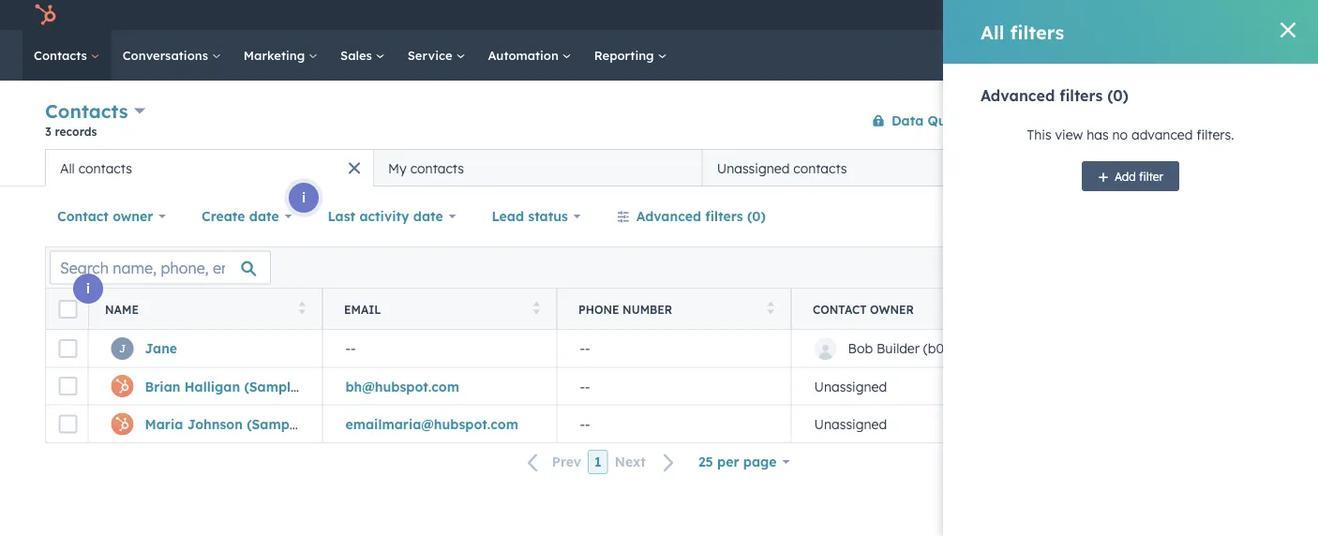 Task type: locate. For each thing, give the bounding box(es) containing it.
add down "has"
[[1071, 159, 1097, 176]]

lead status button
[[479, 198, 593, 235]]

0 vertical spatial i
[[1080, 128, 1084, 144]]

0 horizontal spatial all
[[60, 160, 75, 176]]

date
[[249, 208, 279, 225], [413, 208, 443, 225]]

25
[[698, 454, 713, 470]]

(sample for johnson
[[247, 416, 301, 432]]

contacts up "records"
[[45, 99, 128, 123]]

all left upgrade icon
[[981, 20, 1004, 44]]

name
[[105, 302, 139, 316]]

contact owner inside popup button
[[57, 208, 153, 225]]

contacts
[[78, 160, 132, 176], [410, 160, 464, 176], [793, 160, 847, 176]]

i button left name
[[73, 274, 103, 304]]

contact) down email
[[302, 378, 359, 394]]

brian
[[145, 378, 180, 394]]

marketing link
[[232, 30, 329, 81]]

-
[[345, 340, 351, 357], [351, 340, 356, 357], [580, 340, 585, 357], [585, 340, 590, 357], [580, 378, 585, 394], [585, 378, 590, 394], [580, 416, 585, 432], [585, 416, 590, 432]]

(0) down unassigned contacts
[[747, 208, 766, 225]]

1 vertical spatial advanced
[[636, 208, 701, 225]]

next
[[615, 454, 646, 470]]

0 horizontal spatial owner
[[113, 208, 153, 225]]

data quality button
[[860, 102, 977, 139]]

advanced inside button
[[636, 208, 701, 225]]

3 contacts from the left
[[793, 160, 847, 176]]

2 contacts from the left
[[410, 160, 464, 176]]

press to sort. image for phone number
[[767, 301, 774, 315]]

1 vertical spatial i
[[302, 189, 306, 206]]

1 vertical spatial contacts
[[45, 99, 128, 123]]

records
[[55, 124, 97, 138]]

all down 3 records
[[60, 160, 75, 176]]

1 horizontal spatial owner
[[870, 302, 914, 316]]

0 vertical spatial contacts
[[34, 47, 91, 63]]

contact) down bh@hubspot.com
[[305, 416, 361, 432]]

-- button for brian halligan (sample contact)
[[557, 368, 791, 405]]

0 horizontal spatial advanced filters (0)
[[636, 208, 766, 225]]

contact down all contacts
[[57, 208, 109, 225]]

1 horizontal spatial date
[[413, 208, 443, 225]]

add inside button
[[1115, 169, 1136, 183]]

0 vertical spatial owner
[[113, 208, 153, 225]]

create contact
[[1178, 113, 1257, 128]]

1 vertical spatial advanced filters (0)
[[636, 208, 766, 225]]

per
[[717, 454, 739, 470]]

0 horizontal spatial press to sort. image
[[299, 301, 306, 315]]

date right activity
[[413, 208, 443, 225]]

import button
[[1082, 105, 1151, 135]]

add view (3/5)
[[1071, 159, 1168, 176]]

1 horizontal spatial contact
[[813, 302, 867, 316]]

1 horizontal spatial contact owner
[[813, 302, 914, 316]]

hubspot image
[[34, 4, 56, 26]]

1 vertical spatial filters
[[1060, 86, 1103, 105]]

1 horizontal spatial i
[[302, 189, 306, 206]]

1 horizontal spatial advanced
[[981, 86, 1055, 105]]

(sample
[[244, 378, 298, 394], [247, 416, 301, 432]]

contact up bob
[[813, 302, 867, 316]]

press to sort. image
[[299, 301, 306, 315], [533, 301, 540, 315], [767, 301, 774, 315]]

contacts down hubspot "link"
[[34, 47, 91, 63]]

0 horizontal spatial advanced
[[636, 208, 701, 225]]

i button left import
[[1067, 121, 1097, 151]]

0 vertical spatial unassigned
[[717, 160, 790, 176]]

2 horizontal spatial press to sort. image
[[767, 301, 774, 315]]

filters inside button
[[705, 208, 743, 225]]

upgrade link
[[1032, 5, 1056, 25]]

1 vertical spatial contact owner
[[813, 302, 914, 316]]

-- button
[[323, 330, 557, 368], [557, 330, 791, 368], [557, 368, 791, 405], [557, 405, 791, 443]]

press to sort. image for email
[[533, 301, 540, 315]]

1 horizontal spatial view
[[1101, 159, 1132, 176]]

filters left marketplaces icon
[[1010, 20, 1064, 44]]

i
[[1080, 128, 1084, 144], [302, 189, 306, 206], [86, 280, 90, 297]]

1 vertical spatial (0)
[[747, 208, 766, 225]]

notifications image
[[1173, 8, 1190, 25]]

advanced filters (0)
[[981, 86, 1129, 105], [636, 208, 766, 225]]

automation
[[488, 47, 562, 63]]

0 vertical spatial advanced
[[981, 86, 1055, 105]]

unassigned
[[717, 160, 790, 176], [814, 378, 887, 394], [814, 416, 887, 432]]

1 vertical spatial owner
[[870, 302, 914, 316]]

1 horizontal spatial press to sort. element
[[533, 301, 540, 317]]

1 vertical spatial (sample
[[247, 416, 301, 432]]

contact owner button
[[45, 198, 178, 235]]

0 vertical spatial contact
[[57, 208, 109, 225]]

2 vertical spatial unassigned
[[814, 416, 887, 432]]

bob builder image
[[1212, 7, 1229, 23]]

0 vertical spatial contact owner
[[57, 208, 153, 225]]

contact owner
[[57, 208, 153, 225], [813, 302, 914, 316]]

2 horizontal spatial contacts
[[793, 160, 847, 176]]

builder
[[877, 340, 920, 357]]

i button left last
[[289, 183, 319, 213]]

contacts button
[[45, 98, 145, 125]]

help image
[[1110, 8, 1127, 25]]

contact owner up bob
[[813, 302, 914, 316]]

bob
[[848, 340, 873, 357]]

3
[[45, 124, 51, 138]]

column header
[[1026, 289, 1261, 330], [1260, 289, 1318, 330]]

my
[[388, 160, 407, 176]]

create left contact at the right top of the page
[[1178, 113, 1214, 128]]

1 unassigned button from the top
[[791, 368, 1026, 405]]

contacts
[[34, 47, 91, 63], [45, 99, 128, 123]]

2 horizontal spatial press to sort. element
[[767, 301, 774, 317]]

contacts for unassigned contacts
[[793, 160, 847, 176]]

sales link
[[329, 30, 396, 81]]

prev button
[[516, 450, 588, 475]]

my contacts
[[388, 160, 464, 176]]

2 vertical spatial filters
[[705, 208, 743, 225]]

create for create contact
[[1178, 113, 1214, 128]]

1 press to sort. element from the left
[[299, 301, 306, 317]]

create down all contacts button
[[202, 208, 245, 225]]

page
[[743, 454, 777, 470]]

press to sort. element
[[299, 301, 306, 317], [533, 301, 540, 317], [767, 301, 774, 317]]

phone
[[578, 302, 619, 316]]

1 horizontal spatial press to sort. image
[[533, 301, 540, 315]]

2 press to sort. image from the left
[[533, 301, 540, 315]]

1 contacts from the left
[[78, 160, 132, 176]]

0 vertical spatial i button
[[1067, 121, 1097, 151]]

1 horizontal spatial add
[[1115, 169, 1136, 183]]

all for all views
[[1204, 159, 1220, 176]]

search image
[[1279, 49, 1292, 62]]

1 vertical spatial i button
[[289, 183, 319, 213]]

1 vertical spatial view
[[1101, 159, 1132, 176]]

1 vertical spatial unassigned
[[814, 378, 887, 394]]

all inside button
[[60, 160, 75, 176]]

contact
[[1217, 113, 1257, 128]]

bob builder (b0bth3builder2k23@gmail.com) button
[[791, 330, 1124, 368]]

contacts for all contacts
[[78, 160, 132, 176]]

contact inside popup button
[[57, 208, 109, 225]]

(sample for halligan
[[244, 378, 298, 394]]

(0) inside button
[[747, 208, 766, 225]]

contact owner down all contacts
[[57, 208, 153, 225]]

filters up "has"
[[1060, 86, 1103, 105]]

advanced
[[981, 86, 1055, 105], [636, 208, 701, 225]]

0 horizontal spatial contact owner
[[57, 208, 153, 225]]

contacts inside "popup button"
[[45, 99, 128, 123]]

advanced
[[1132, 127, 1193, 143]]

Search name, phone, email addresses, or company search field
[[50, 251, 271, 285]]

view left "has"
[[1055, 127, 1083, 143]]

0 vertical spatial filters
[[1010, 20, 1064, 44]]

filters.
[[1197, 127, 1234, 143]]

1 horizontal spatial contacts
[[410, 160, 464, 176]]

views
[[1224, 159, 1261, 176]]

phone number
[[578, 302, 672, 316]]

0 vertical spatial advanced filters (0)
[[981, 86, 1129, 105]]

filters down unassigned contacts
[[705, 208, 743, 225]]

(0) up import button
[[1107, 86, 1129, 105]]

contact)
[[302, 378, 359, 394], [305, 416, 361, 432]]

0 vertical spatial contact)
[[302, 378, 359, 394]]

0 vertical spatial (0)
[[1107, 86, 1129, 105]]

(sample up "maria johnson (sample contact)" link
[[244, 378, 298, 394]]

all for all contacts
[[60, 160, 75, 176]]

2 horizontal spatial all
[[1204, 159, 1220, 176]]

view inside popup button
[[1101, 159, 1132, 176]]

2 horizontal spatial i button
[[1067, 121, 1097, 151]]

2 unassigned button from the top
[[791, 405, 1026, 443]]

next button
[[608, 450, 686, 475]]

0 vertical spatial (sample
[[244, 378, 298, 394]]

create inside button
[[1178, 113, 1214, 128]]

no
[[1112, 127, 1128, 143]]

3 press to sort. element from the left
[[767, 301, 774, 317]]

0 horizontal spatial (0)
[[747, 208, 766, 225]]

2 horizontal spatial i
[[1080, 128, 1084, 144]]

view
[[1055, 127, 1083, 143], [1101, 159, 1132, 176]]

upgrade image
[[1035, 8, 1052, 25]]

add inside popup button
[[1071, 159, 1097, 176]]

0 horizontal spatial contact
[[57, 208, 109, 225]]

unassigned for bh@hubspot.com
[[814, 378, 887, 394]]

unassigned button for emailmaria@hubspot.com
[[791, 405, 1026, 443]]

0 horizontal spatial i
[[86, 280, 90, 297]]

add filter
[[1115, 169, 1163, 183]]

2 vertical spatial i
[[86, 280, 90, 297]]

contacts inside button
[[793, 160, 847, 176]]

owner up builder
[[870, 302, 914, 316]]

1 vertical spatial contact)
[[305, 416, 361, 432]]

marketplaces button
[[1059, 0, 1099, 30]]

(sample down brian halligan (sample contact)
[[247, 416, 301, 432]]

1 vertical spatial create
[[202, 208, 245, 225]]

-- for maria johnson (sample contact)
[[580, 416, 590, 432]]

0 vertical spatial view
[[1055, 127, 1083, 143]]

1
[[594, 454, 602, 470]]

0 horizontal spatial add
[[1071, 159, 1097, 176]]

last
[[328, 208, 355, 225]]

1 horizontal spatial all
[[981, 20, 1004, 44]]

0 horizontal spatial create
[[202, 208, 245, 225]]

contacts for my contacts
[[410, 160, 464, 176]]

i button
[[1067, 121, 1097, 151], [289, 183, 319, 213], [73, 274, 103, 304]]

0 vertical spatial create
[[1178, 113, 1214, 128]]

0 horizontal spatial i button
[[73, 274, 103, 304]]

contact
[[57, 208, 109, 225], [813, 302, 867, 316]]

unassigned inside unassigned contacts button
[[717, 160, 790, 176]]

date down all contacts button
[[249, 208, 279, 225]]

1 date from the left
[[249, 208, 279, 225]]

0 horizontal spatial date
[[249, 208, 279, 225]]

all contacts button
[[45, 149, 374, 187]]

0 horizontal spatial press to sort. element
[[299, 301, 306, 317]]

1 horizontal spatial advanced filters (0)
[[981, 86, 1129, 105]]

25 per page button
[[686, 443, 802, 481]]

3 press to sort. image from the left
[[767, 301, 774, 315]]

all left views
[[1204, 159, 1220, 176]]

all filters
[[981, 20, 1064, 44]]

0 horizontal spatial view
[[1055, 127, 1083, 143]]

0 horizontal spatial contacts
[[78, 160, 132, 176]]

owner up "search name, phone, email addresses, or company" search field
[[113, 208, 153, 225]]

owner
[[113, 208, 153, 225], [870, 302, 914, 316]]

add left filter at the right of the page
[[1115, 169, 1136, 183]]

view down no
[[1101, 159, 1132, 176]]

apple button
[[1201, 0, 1294, 30]]

create inside popup button
[[202, 208, 245, 225]]

--
[[345, 340, 356, 357], [580, 340, 590, 357], [580, 378, 590, 394], [580, 416, 590, 432]]

data quality
[[891, 112, 976, 128]]

1 horizontal spatial create
[[1178, 113, 1214, 128]]

2 press to sort. element from the left
[[533, 301, 540, 317]]



Task type: describe. For each thing, give the bounding box(es) containing it.
3 records
[[45, 124, 97, 138]]

brian halligan (sample contact) link
[[145, 378, 359, 394]]

emailmaria@hubspot.com button
[[323, 405, 557, 443]]

notifications button
[[1165, 0, 1197, 30]]

bh@hubspot.com
[[345, 378, 459, 394]]

-- button for jane
[[557, 330, 791, 368]]

contacts banner
[[45, 96, 1273, 149]]

bh@hubspot.com button
[[323, 368, 557, 405]]

jane
[[145, 340, 177, 357]]

1 horizontal spatial i button
[[289, 183, 319, 213]]

view for (3/5)
[[1101, 159, 1132, 176]]

automation link
[[477, 30, 583, 81]]

1 horizontal spatial (0)
[[1107, 86, 1129, 105]]

all for all filters
[[981, 20, 1004, 44]]

jane link
[[145, 340, 177, 357]]

unassigned contacts button
[[702, 149, 1031, 187]]

last activity date
[[328, 208, 443, 225]]

advanced filters (0) inside button
[[636, 208, 766, 225]]

email
[[344, 302, 381, 316]]

settings image
[[1141, 8, 1158, 25]]

contact) for emailmaria@hubspot.com
[[305, 416, 361, 432]]

number
[[623, 302, 672, 316]]

25 per page
[[698, 454, 777, 470]]

data
[[891, 112, 924, 128]]

apple
[[1233, 7, 1266, 23]]

reporting
[[594, 47, 658, 63]]

prev
[[552, 454, 581, 470]]

contact) for bh@hubspot.com
[[302, 378, 359, 394]]

this
[[1027, 127, 1052, 143]]

filter
[[1139, 169, 1163, 183]]

reporting link
[[583, 30, 678, 81]]

create contact button
[[1162, 105, 1273, 135]]

advanced filters (0) button
[[604, 198, 778, 235]]

1 column header from the left
[[1026, 289, 1261, 330]]

all views link
[[1192, 149, 1273, 187]]

-- for brian halligan (sample contact)
[[580, 378, 590, 394]]

search button
[[1269, 39, 1301, 71]]

pagination navigation
[[516, 450, 686, 475]]

help button
[[1102, 0, 1134, 30]]

settings link
[[1138, 5, 1162, 25]]

has
[[1087, 127, 1109, 143]]

owner inside contact owner popup button
[[113, 208, 153, 225]]

actions
[[1004, 113, 1043, 128]]

maria johnson (sample contact)
[[145, 416, 361, 432]]

-- for jane
[[580, 340, 590, 357]]

-- button for maria johnson (sample contact)
[[557, 405, 791, 443]]

1 vertical spatial contact
[[813, 302, 867, 316]]

Search HubSpot search field
[[1055, 39, 1284, 71]]

add for add view (3/5)
[[1071, 159, 1097, 176]]

add view (3/5) button
[[1039, 149, 1192, 187]]

unassigned button for bh@hubspot.com
[[791, 368, 1026, 405]]

2 date from the left
[[413, 208, 443, 225]]

create date button
[[189, 198, 304, 235]]

2 column header from the left
[[1260, 289, 1318, 330]]

lead
[[492, 208, 524, 225]]

status
[[528, 208, 568, 225]]

apple menu
[[1030, 0, 1296, 30]]

all views
[[1204, 159, 1261, 176]]

close image
[[1281, 23, 1296, 38]]

1 button
[[588, 450, 608, 474]]

brian halligan (sample contact)
[[145, 378, 359, 394]]

marketing
[[244, 47, 308, 63]]

create for create date
[[202, 208, 245, 225]]

add for add filter
[[1115, 169, 1136, 183]]

unassigned for emailmaria@hubspot.com
[[814, 416, 887, 432]]

lead status
[[492, 208, 568, 225]]

contacts link
[[23, 30, 111, 81]]

my contacts button
[[374, 149, 702, 187]]

service
[[408, 47, 456, 63]]

maria
[[145, 416, 183, 432]]

emailmaria@hubspot.com link
[[345, 416, 518, 432]]

quality
[[928, 112, 976, 128]]

maria johnson (sample contact) link
[[145, 416, 361, 432]]

sales
[[340, 47, 376, 63]]

activity
[[359, 208, 409, 225]]

import
[[1098, 113, 1135, 128]]

bh@hubspot.com link
[[345, 378, 459, 394]]

johnson
[[187, 416, 243, 432]]

halligan
[[184, 378, 240, 394]]

2 vertical spatial i button
[[73, 274, 103, 304]]

press to sort. element for email
[[533, 301, 540, 317]]

(b0bth3builder2k23@gmail.com)
[[923, 340, 1124, 357]]

1 press to sort. image from the left
[[299, 301, 306, 315]]

press to sort. element for phone number
[[767, 301, 774, 317]]

conversations
[[123, 47, 212, 63]]

marketplaces image
[[1071, 8, 1087, 25]]

emailmaria@hubspot.com
[[345, 416, 518, 432]]

add filter button
[[1082, 161, 1179, 191]]

service link
[[396, 30, 477, 81]]

all contacts
[[60, 160, 132, 176]]

actions button
[[988, 105, 1070, 135]]

view for has
[[1055, 127, 1083, 143]]

hubspot link
[[23, 4, 70, 26]]

unassigned contacts
[[717, 160, 847, 176]]

this view has no advanced filters.
[[1027, 127, 1234, 143]]

conversations link
[[111, 30, 232, 81]]

(3/5)
[[1136, 159, 1168, 176]]



Task type: vqa. For each thing, say whether or not it's contained in the screenshot.
Marketplaces icon
yes



